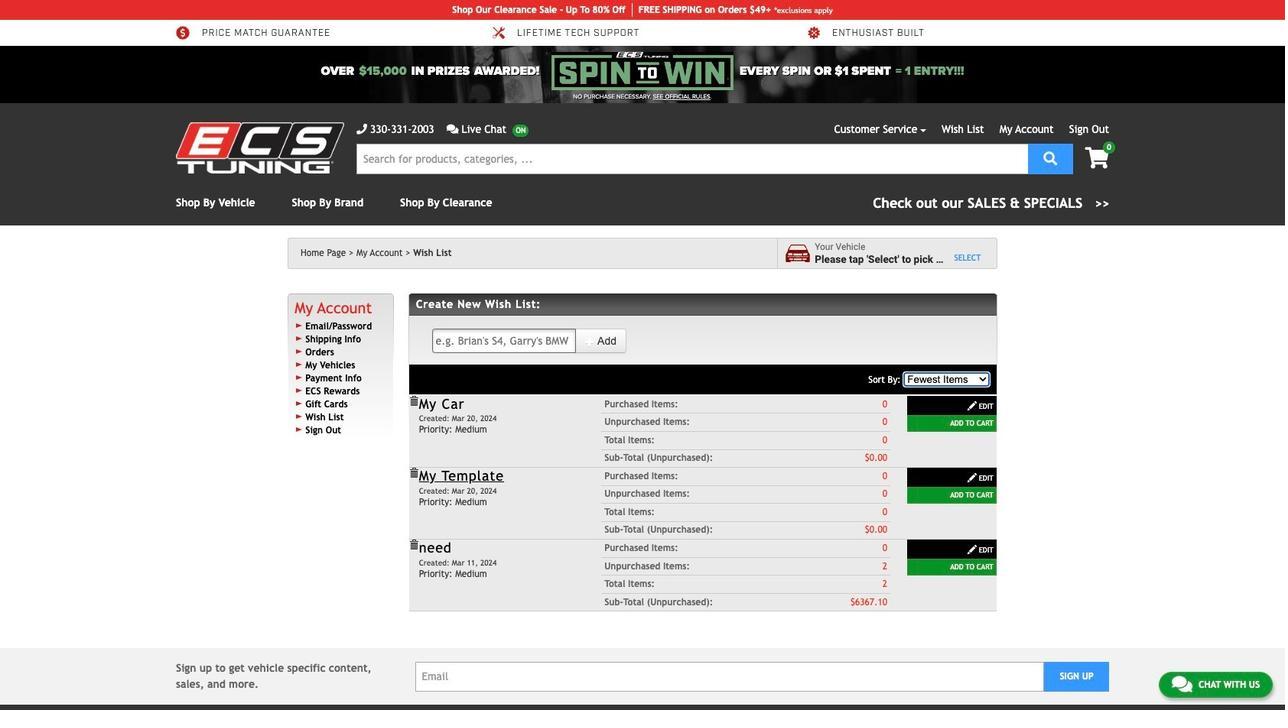 Task type: vqa. For each thing, say whether or not it's contained in the screenshot.
WORRY-
no



Task type: locate. For each thing, give the bounding box(es) containing it.
2 white image from the top
[[967, 473, 978, 484]]

0 horizontal spatial white image
[[585, 337, 595, 347]]

0 horizontal spatial comments image
[[447, 124, 459, 135]]

0 vertical spatial white image
[[585, 337, 595, 347]]

1 horizontal spatial white image
[[967, 545, 978, 556]]

delete image for 1st white icon from the bottom of the page
[[408, 468, 419, 479]]

1 vertical spatial delete image
[[408, 540, 419, 551]]

white image
[[967, 401, 978, 412], [967, 473, 978, 484]]

1 horizontal spatial comments image
[[1172, 676, 1193, 694]]

0 vertical spatial white image
[[967, 401, 978, 412]]

1 delete image from the top
[[408, 468, 419, 479]]

1 vertical spatial comments image
[[1172, 676, 1193, 694]]

1 vertical spatial white image
[[967, 545, 978, 556]]

white image
[[585, 337, 595, 347], [967, 545, 978, 556]]

Email email field
[[415, 663, 1045, 692]]

search image
[[1044, 151, 1058, 165]]

comments image
[[447, 124, 459, 135], [1172, 676, 1193, 694]]

e.g. Brian's S4, Garry's BMW E92...etc text field
[[432, 329, 576, 354]]

Search text field
[[357, 144, 1029, 174]]

2 delete image from the top
[[408, 540, 419, 551]]

ecs tuning 'spin to win' contest logo image
[[552, 52, 734, 90]]

0 vertical spatial delete image
[[408, 468, 419, 479]]

delete image
[[408, 468, 419, 479], [408, 540, 419, 551]]

1 vertical spatial white image
[[967, 473, 978, 484]]



Task type: describe. For each thing, give the bounding box(es) containing it.
delete image
[[408, 396, 419, 407]]

phone image
[[357, 124, 367, 135]]

delete image for bottommost white image
[[408, 540, 419, 551]]

ecs tuning image
[[176, 122, 344, 174]]

1 white image from the top
[[967, 401, 978, 412]]

0 vertical spatial comments image
[[447, 124, 459, 135]]

shopping cart image
[[1086, 148, 1110, 169]]



